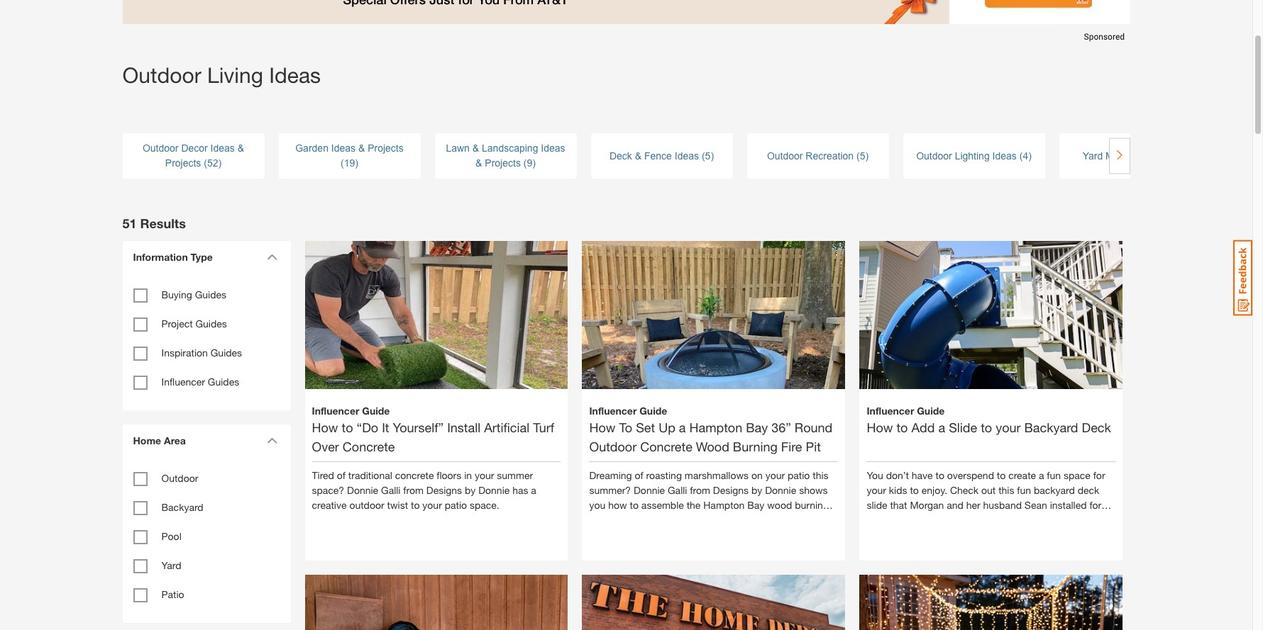 Task type: describe. For each thing, give the bounding box(es) containing it.
maintenance
[[1106, 150, 1163, 161]]

how for how to "do it yourself" install artificial turf over concrete
[[312, 420, 338, 435]]

son.
[[889, 514, 908, 526]]

from for a
[[690, 484, 710, 497]]

to right kids
[[910, 484, 919, 497]]

dreaming
[[589, 470, 632, 482]]

backyard
[[1034, 484, 1075, 497]]

summer?
[[589, 484, 631, 497]]

project
[[161, 318, 193, 330]]

( 52 )
[[201, 158, 222, 169]]

outdoor inside "influencer guide how to set up a hampton bay 36" round outdoor concrete wood burning fire pit"
[[589, 439, 637, 455]]

living
[[207, 62, 263, 87]]

1 vertical spatial fun
[[1017, 484, 1031, 497]]

galli for concrete
[[381, 484, 401, 497]]

feedback link image
[[1233, 240, 1253, 316]]

lighting
[[955, 150, 990, 161]]

& down "landscaping" on the left of the page
[[476, 158, 482, 169]]

3 donnie from the left
[[634, 484, 665, 497]]

how to "do it yourself" install artificial turf over concrete image
[[305, 217, 568, 480]]

home area button
[[126, 425, 282, 457]]

outdoor for outdoor lighting ideas ( 4 )
[[916, 150, 952, 161]]

influencer guide how to add a slide to your backyard deck
[[867, 405, 1111, 435]]

51 result s
[[122, 215, 186, 231]]

shows
[[799, 484, 828, 497]]

how
[[608, 499, 627, 511]]

2 donnie from the left
[[478, 484, 510, 497]]

lawn
[[446, 143, 470, 154]]

( 9 )
[[521, 158, 536, 169]]

0 horizontal spatial deck
[[610, 150, 632, 161]]

guides for inspiration guides
[[211, 347, 242, 359]]

to right how
[[630, 499, 639, 511]]

you
[[867, 470, 883, 482]]

their
[[867, 514, 886, 526]]

& inside outdoor decor ideas & projects
[[238, 143, 244, 154]]

this inside you don't have to overspend to create a fun space for your kids to enjoy. check out this fun backyard deck slide that morgan and her husband sean installed for their son.
[[999, 484, 1014, 497]]

dreaming of roasting marshmallows on your patio this summer? donnie galli from designs by donnie shows you how to assemble the hampton bay wood burning fire pit for you and your guests to enjoy all season long.
[[589, 470, 837, 526]]

pit
[[806, 439, 821, 455]]

ideas inside lawn & landscaping ideas & projects
[[541, 143, 565, 154]]

yourself"
[[393, 420, 444, 435]]

yard maintenance link
[[1059, 149, 1201, 164]]

influencer for how to set up a hampton bay 36" round outdoor concrete wood burning fire pit
[[589, 405, 637, 417]]

buying guides
[[161, 289, 226, 301]]

outdoor decor ideas & projects
[[143, 143, 244, 169]]

to left enjoy
[[728, 514, 736, 526]]

slide
[[867, 499, 887, 511]]

deck
[[1078, 484, 1099, 497]]

influencer guide how to "do it yourself" install artificial turf over concrete
[[312, 405, 554, 455]]

1 horizontal spatial fun
[[1047, 470, 1061, 482]]

up
[[659, 420, 675, 435]]

fire
[[589, 514, 603, 526]]

assemble
[[641, 499, 684, 511]]

by for artificial
[[465, 484, 476, 497]]

turf
[[533, 420, 554, 435]]

hampton inside dreaming of roasting marshmallows on your patio this summer? donnie galli from designs by donnie shows you how to assemble the hampton bay wood burning fire pit for you and your guests to enjoy all season long.
[[703, 499, 745, 511]]

type
[[191, 251, 213, 263]]

on
[[751, 470, 763, 482]]

have
[[912, 470, 933, 482]]

36"
[[771, 420, 791, 435]]

garden
[[295, 143, 329, 154]]

( inside garden ideas & projects ( 19 )
[[341, 158, 344, 169]]

enjoy
[[739, 514, 763, 526]]

project guides
[[161, 318, 227, 330]]

designs for hampton
[[713, 484, 749, 497]]

pit
[[606, 514, 617, 526]]

overspend
[[947, 470, 994, 482]]

all
[[766, 514, 775, 526]]

recreation
[[806, 150, 854, 161]]

inspiration guides
[[161, 347, 242, 359]]

traditional
[[348, 470, 392, 482]]

space?
[[312, 484, 344, 497]]

caret icon image for outdoor
[[266, 438, 277, 444]]

add
[[911, 420, 935, 435]]

outdoor for outdoor decor ideas & projects
[[143, 143, 178, 154]]

influencer guide how to set up a hampton bay 36" round outdoor concrete wood burning fire pit
[[589, 405, 833, 455]]

space.
[[470, 499, 499, 511]]

to right slide
[[981, 420, 992, 435]]

influencer for how to "do it yourself" install artificial turf over concrete
[[312, 405, 359, 417]]

slide
[[949, 420, 977, 435]]

for inside dreaming of roasting marshmallows on your patio this summer? donnie galli from designs by donnie shows you how to assemble the hampton bay wood burning fire pit for you and your guests to enjoy all season long.
[[620, 514, 632, 526]]

guides for influencer guides
[[208, 376, 239, 388]]

9
[[527, 158, 532, 169]]

galli for outdoor
[[668, 484, 687, 497]]

your inside influencer guide how to add a slide to your backyard deck
[[996, 420, 1021, 435]]

marshmallows
[[685, 470, 749, 482]]

projects inside lawn & landscaping ideas & projects
[[485, 158, 521, 169]]

wood
[[696, 439, 729, 455]]

to up enjoy.
[[936, 470, 944, 482]]

1 donnie from the left
[[347, 484, 378, 497]]

& left fence
[[635, 150, 642, 161]]

create
[[1009, 470, 1036, 482]]

fence
[[644, 150, 672, 161]]

your right on
[[765, 470, 785, 482]]

summer
[[497, 470, 533, 482]]

influencer guides
[[161, 376, 239, 388]]

pool
[[161, 531, 182, 543]]

round
[[795, 420, 833, 435]]

to left create
[[997, 470, 1006, 482]]

concrete
[[395, 470, 434, 482]]

to left add
[[897, 420, 908, 435]]

burning
[[733, 439, 778, 455]]

roasting
[[646, 470, 682, 482]]

burning
[[795, 499, 829, 511]]

and inside dreaming of roasting marshmallows on your patio this summer? donnie galli from designs by donnie shows you how to assemble the hampton bay wood burning fire pit for you and your guests to enjoy all season long.
[[653, 514, 670, 526]]

inspiration
[[161, 347, 208, 359]]

fire
[[781, 439, 802, 455]]

4
[[1023, 150, 1028, 161]]

home
[[133, 435, 161, 447]]

long.
[[813, 514, 835, 526]]

concrete inside "influencer guide how to set up a hampton bay 36" round outdoor concrete wood burning fire pit"
[[640, 439, 693, 455]]

influencer for how to add a slide to your backyard deck
[[867, 405, 914, 417]]

to inside tired of traditional concrete floors in your summer space? donnie galli from designs by donnie has a creative outdoor twist to your patio space.
[[411, 499, 420, 511]]

information type
[[133, 251, 213, 263]]

creative
[[312, 499, 347, 511]]

influencer down inspiration
[[161, 376, 205, 388]]

over
[[312, 439, 339, 455]]

decor
[[181, 143, 208, 154]]

from for yourself"
[[403, 484, 424, 497]]

it
[[382, 420, 389, 435]]

guide for set
[[640, 405, 667, 417]]

ideas left the 4
[[992, 150, 1017, 161]]

space
[[1064, 470, 1091, 482]]



Task type: vqa. For each thing, say whether or not it's contained in the screenshot.


Task type: locate. For each thing, give the bounding box(es) containing it.
patio down 'pool'
[[161, 589, 184, 601]]

you don't have to overspend to create a fun space for your kids to enjoy. check out this fun backyard deck slide that morgan and her husband sean installed for their son.
[[867, 470, 1105, 526]]

yard down 'pool'
[[161, 560, 181, 572]]

0 vertical spatial hampton
[[689, 420, 742, 435]]

outdoor lighting ideas ( 4 )
[[916, 150, 1032, 161]]

for right pit
[[620, 514, 632, 526]]

1 vertical spatial and
[[653, 514, 670, 526]]

galli
[[381, 484, 401, 497], [668, 484, 687, 497]]

2 concrete from the left
[[640, 439, 693, 455]]

ideas up "19"
[[331, 143, 356, 154]]

your inside you don't have to overspend to create a fun space for your kids to enjoy. check out this fun backyard deck slide that morgan and her husband sean installed for their son.
[[867, 484, 886, 497]]

2 how from the left
[[589, 420, 616, 435]]

1 horizontal spatial you
[[634, 514, 651, 526]]

donnie
[[347, 484, 378, 497], [478, 484, 510, 497], [634, 484, 665, 497], [765, 484, 796, 497]]

)
[[711, 150, 714, 161], [865, 150, 869, 161], [1028, 150, 1032, 161], [218, 158, 222, 169], [355, 158, 358, 169], [532, 158, 536, 169]]

donnie up wood
[[765, 484, 796, 497]]

caret icon image inside information type button
[[266, 254, 277, 260]]

& inside garden ideas & projects ( 19 )
[[358, 143, 365, 154]]

1 vertical spatial deck
[[1082, 420, 1111, 435]]

concrete down "do
[[343, 439, 395, 455]]

guides down inspiration guides
[[208, 376, 239, 388]]

by down on
[[751, 484, 762, 497]]

by inside tired of traditional concrete floors in your summer space? donnie galli from designs by donnie has a creative outdoor twist to your patio space.
[[465, 484, 476, 497]]

don't
[[886, 470, 909, 482]]

to inside influencer guide how to "do it yourself" install artificial turf over concrete
[[342, 420, 353, 435]]

0 vertical spatial for
[[1093, 470, 1105, 482]]

2 horizontal spatial guide
[[917, 405, 945, 417]]

) inside garden ideas & projects ( 19 )
[[355, 158, 358, 169]]

0 horizontal spatial fun
[[1017, 484, 1031, 497]]

yard left maintenance
[[1083, 150, 1103, 161]]

outdoor
[[161, 473, 198, 485], [349, 499, 384, 511]]

5 right recreation on the right top of page
[[860, 150, 865, 161]]

outdoor recreation ( 5 )
[[767, 150, 869, 161]]

1 horizontal spatial and
[[947, 499, 964, 511]]

from down concrete
[[403, 484, 424, 497]]

outdoor inside outdoor decor ideas & projects
[[143, 143, 178, 154]]

galli down roasting
[[668, 484, 687, 497]]

projects
[[368, 143, 404, 154], [165, 158, 201, 169], [485, 158, 521, 169]]

influencer up add
[[867, 405, 914, 417]]

yard maintenance
[[1083, 150, 1163, 161]]

bay inside dreaming of roasting marshmallows on your patio this summer? donnie galli from designs by donnie shows you how to assemble the hampton bay wood burning fire pit for you and your guests to enjoy all season long.
[[747, 499, 765, 511]]

kids
[[889, 484, 907, 497]]

guides
[[195, 289, 226, 301], [195, 318, 227, 330], [211, 347, 242, 359], [208, 376, 239, 388]]

deck
[[610, 150, 632, 161], [1082, 420, 1111, 435]]

and down assemble
[[653, 514, 670, 526]]

a right has at the left bottom of the page
[[531, 484, 536, 497]]

influencer inside influencer guide how to add a slide to your backyard deck
[[867, 405, 914, 417]]

guides for buying guides
[[195, 289, 226, 301]]

fun down create
[[1017, 484, 1031, 497]]

yard for yard maintenance
[[1083, 150, 1103, 161]]

information
[[133, 251, 188, 263]]

advertisement region
[[122, 0, 1130, 48]]

0 horizontal spatial yard
[[161, 560, 181, 572]]

result
[[140, 215, 179, 231]]

4 donnie from the left
[[765, 484, 796, 497]]

patio
[[788, 470, 810, 482], [445, 499, 467, 511], [161, 589, 184, 601]]

to right twist
[[411, 499, 420, 511]]

for down deck on the right
[[1090, 499, 1102, 511]]

0 horizontal spatial 5
[[705, 150, 711, 161]]

ideas right 'living'
[[269, 62, 321, 87]]

0 vertical spatial outdoor
[[161, 473, 198, 485]]

0 horizontal spatial designs
[[426, 484, 462, 497]]

patio left the space.
[[445, 499, 467, 511]]

bay up enjoy
[[747, 499, 765, 511]]

hampton inside "influencer guide how to set up a hampton bay 36" round outdoor concrete wood burning fire pit"
[[689, 420, 742, 435]]

ideas right fence
[[675, 150, 699, 161]]

a inside tired of traditional concrete floors in your summer space? donnie galli from designs by donnie has a creative outdoor twist to your patio space.
[[531, 484, 536, 497]]

your down the
[[673, 514, 692, 526]]

husband
[[983, 499, 1022, 511]]

0 vertical spatial caret icon image
[[266, 254, 277, 260]]

& right the lawn
[[472, 143, 479, 154]]

a inside you don't have to overspend to create a fun space for your kids to enjoy. check out this fun backyard deck slide that morgan and her husband sean installed for their son.
[[1039, 470, 1044, 482]]

concrete inside influencer guide how to "do it yourself" install artificial turf over concrete
[[343, 439, 395, 455]]

of left roasting
[[635, 470, 643, 482]]

1 horizontal spatial patio
[[445, 499, 467, 511]]

hampton up guests
[[703, 499, 745, 511]]

0 vertical spatial backyard
[[1024, 420, 1078, 435]]

designs
[[426, 484, 462, 497], [713, 484, 749, 497]]

0 horizontal spatial by
[[465, 484, 476, 497]]

of inside tired of traditional concrete floors in your summer space? donnie galli from designs by donnie has a creative outdoor twist to your patio space.
[[337, 470, 346, 482]]

outdoor for outdoor living ideas
[[122, 62, 201, 87]]

a
[[679, 420, 686, 435], [938, 420, 945, 435], [1039, 470, 1044, 482], [531, 484, 536, 497]]

from
[[403, 484, 424, 497], [690, 484, 710, 497]]

backyard
[[1024, 420, 1078, 435], [161, 502, 203, 514]]

season
[[778, 514, 810, 526]]

guide up "do
[[362, 405, 390, 417]]

enjoy.
[[922, 484, 947, 497]]

fun
[[1047, 470, 1061, 482], [1017, 484, 1031, 497]]

0 horizontal spatial galli
[[381, 484, 401, 497]]

guide
[[362, 405, 390, 417], [640, 405, 667, 417], [917, 405, 945, 417]]

out
[[981, 484, 996, 497]]

2 horizontal spatial projects
[[485, 158, 521, 169]]

outdoor for outdoor recreation ( 5 )
[[767, 150, 803, 161]]

0 horizontal spatial and
[[653, 514, 670, 526]]

the
[[687, 499, 701, 511]]

1 caret icon image from the top
[[266, 254, 277, 260]]

by inside dreaming of roasting marshmallows on your patio this summer? donnie galli from designs by donnie shows you how to assemble the hampton bay wood burning fire pit for you and your guests to enjoy all season long.
[[751, 484, 762, 497]]

guide for "do
[[362, 405, 390, 417]]

influencer up "do
[[312, 405, 359, 417]]

of for outdoor
[[635, 470, 643, 482]]

designs inside dreaming of roasting marshmallows on your patio this summer? donnie galli from designs by donnie shows you how to assemble the hampton bay wood burning fire pit for you and your guests to enjoy all season long.
[[713, 484, 749, 497]]

0 vertical spatial bay
[[746, 420, 768, 435]]

1 horizontal spatial 5
[[860, 150, 865, 161]]

ideas right "landscaping" on the left of the page
[[541, 143, 565, 154]]

you
[[589, 499, 606, 511], [634, 514, 651, 526]]

patio up the shows
[[788, 470, 810, 482]]

patio inside tired of traditional concrete floors in your summer space? donnie galli from designs by donnie has a creative outdoor twist to your patio space.
[[445, 499, 467, 511]]

1 horizontal spatial from
[[690, 484, 710, 497]]

lawn & landscaping ideas & projects
[[446, 143, 565, 169]]

1 5 from the left
[[705, 150, 711, 161]]

influencer up 'to'
[[589, 405, 637, 417]]

1 concrete from the left
[[343, 439, 395, 455]]

5
[[705, 150, 711, 161], [860, 150, 865, 161]]

and inside you don't have to overspend to create a fun space for your kids to enjoy. check out this fun backyard deck slide that morgan and her husband sean installed for their son.
[[947, 499, 964, 511]]

2 from from the left
[[690, 484, 710, 497]]

guide inside influencer guide how to add a slide to your backyard deck
[[917, 405, 945, 417]]

her
[[966, 499, 980, 511]]

galli inside dreaming of roasting marshmallows on your patio this summer? donnie galli from designs by donnie shows you how to assemble the hampton bay wood burning fire pit for you and your guests to enjoy all season long.
[[668, 484, 687, 497]]

0 vertical spatial yard
[[1083, 150, 1103, 161]]

1 from from the left
[[403, 484, 424, 497]]

1 vertical spatial you
[[634, 514, 651, 526]]

1 designs from the left
[[426, 484, 462, 497]]

your right the in
[[475, 470, 494, 482]]

5 right fence
[[705, 150, 711, 161]]

this up the shows
[[813, 470, 829, 482]]

deck & fence ideas ( 5 )
[[610, 150, 714, 161]]

sean
[[1025, 499, 1047, 511]]

that
[[890, 499, 907, 511]]

by for bay
[[751, 484, 762, 497]]

a right up on the bottom right
[[679, 420, 686, 435]]

how inside "influencer guide how to set up a hampton bay 36" round outdoor concrete wood burning fire pit"
[[589, 420, 616, 435]]

1 horizontal spatial concrete
[[640, 439, 693, 455]]

how
[[312, 420, 338, 435], [589, 420, 616, 435], [867, 420, 893, 435]]

1 horizontal spatial projects
[[368, 143, 404, 154]]

1 by from the left
[[465, 484, 476, 497]]

how to set up a hampton bay 36" round outdoor concrete wood burning fire pit image
[[582, 217, 846, 480]]

2 designs from the left
[[713, 484, 749, 497]]

1 horizontal spatial this
[[999, 484, 1014, 497]]

designs down marshmallows
[[713, 484, 749, 497]]

ideas inside garden ideas & projects ( 19 )
[[331, 143, 356, 154]]

guides up influencer guides
[[211, 347, 242, 359]]

0 horizontal spatial backyard
[[161, 502, 203, 514]]

"do
[[357, 420, 378, 435]]

of right tired
[[337, 470, 346, 482]]

area
[[164, 435, 186, 447]]

0 horizontal spatial patio
[[161, 589, 184, 601]]

how inside influencer guide how to add a slide to your backyard deck
[[867, 420, 893, 435]]

landscaping
[[482, 143, 538, 154]]

floors
[[437, 470, 461, 482]]

1 horizontal spatial yard
[[1083, 150, 1103, 161]]

0 horizontal spatial of
[[337, 470, 346, 482]]

in
[[464, 470, 472, 482]]

0 horizontal spatial how
[[312, 420, 338, 435]]

projects inside garden ideas & projects ( 19 )
[[368, 143, 404, 154]]

deck up "space"
[[1082, 420, 1111, 435]]

influencer inside "influencer guide how to set up a hampton bay 36" round outdoor concrete wood burning fire pit"
[[589, 405, 637, 417]]

guides up project guides
[[195, 289, 226, 301]]

has
[[512, 484, 528, 497]]

a inside "influencer guide how to set up a hampton bay 36" round outdoor concrete wood burning fire pit"
[[679, 420, 686, 435]]

0 horizontal spatial outdoor
[[161, 473, 198, 485]]

hampton up wood
[[689, 420, 742, 435]]

1 vertical spatial backyard
[[161, 502, 203, 514]]

artificial
[[484, 420, 529, 435]]

guides up inspiration guides
[[195, 318, 227, 330]]

0 horizontal spatial guide
[[362, 405, 390, 417]]

1 vertical spatial bay
[[747, 499, 765, 511]]

0 horizontal spatial projects
[[165, 158, 201, 169]]

how up over
[[312, 420, 338, 435]]

galli up twist
[[381, 484, 401, 497]]

morgan
[[910, 499, 944, 511]]

designs inside tired of traditional concrete floors in your summer space? donnie galli from designs by donnie has a creative outdoor twist to your patio space.
[[426, 484, 462, 497]]

ideas inside outdoor decor ideas & projects
[[210, 143, 235, 154]]

yard for yard
[[161, 560, 181, 572]]

tired of traditional concrete floors in your summer space? donnie galli from designs by donnie has a creative outdoor twist to your patio space.
[[312, 470, 536, 511]]

1 galli from the left
[[381, 484, 401, 497]]

caret icon image
[[266, 254, 277, 260], [266, 438, 277, 444]]

bay inside "influencer guide how to set up a hampton bay 36" round outdoor concrete wood burning fire pit"
[[746, 420, 768, 435]]

how for how to set up a hampton bay 36" round outdoor concrete wood burning fire pit
[[589, 420, 616, 435]]

1 vertical spatial this
[[999, 484, 1014, 497]]

backyard up "space"
[[1024, 420, 1078, 435]]

designs for install
[[426, 484, 462, 497]]

1 horizontal spatial how
[[589, 420, 616, 435]]

donnie up the space.
[[478, 484, 510, 497]]

1 horizontal spatial designs
[[713, 484, 749, 497]]

of inside dreaming of roasting marshmallows on your patio this summer? donnie galli from designs by donnie shows you how to assemble the hampton bay wood burning fire pit for you and your guests to enjoy all season long.
[[635, 470, 643, 482]]

0 vertical spatial and
[[947, 499, 964, 511]]

19
[[344, 158, 355, 169]]

deck inside influencer guide how to add a slide to your backyard deck
[[1082, 420, 1111, 435]]

guides for project guides
[[195, 318, 227, 330]]

backyard inside influencer guide how to add a slide to your backyard deck
[[1024, 420, 1078, 435]]

a inside influencer guide how to add a slide to your backyard deck
[[938, 420, 945, 435]]

concrete down up on the bottom right
[[640, 439, 693, 455]]

projects inside outdoor decor ideas & projects
[[165, 158, 201, 169]]

1 horizontal spatial by
[[751, 484, 762, 497]]

0 vertical spatial deck
[[610, 150, 632, 161]]

a right create
[[1039, 470, 1044, 482]]

influencer
[[161, 376, 205, 388], [312, 405, 359, 417], [589, 405, 637, 417], [867, 405, 914, 417]]

1 vertical spatial for
[[1090, 499, 1102, 511]]

0 horizontal spatial from
[[403, 484, 424, 497]]

this inside dreaming of roasting marshmallows on your patio this summer? donnie galli from designs by donnie shows you how to assemble the hampton bay wood burning fire pit for you and your guests to enjoy all season long.
[[813, 470, 829, 482]]

outdoor
[[122, 62, 201, 87], [143, 143, 178, 154], [767, 150, 803, 161], [916, 150, 952, 161], [589, 439, 637, 455]]

backyard up 'pool'
[[161, 502, 203, 514]]

designs down floors
[[426, 484, 462, 497]]

how inside influencer guide how to "do it yourself" install artificial turf over concrete
[[312, 420, 338, 435]]

information type button
[[126, 241, 282, 273]]

from inside dreaming of roasting marshmallows on your patio this summer? donnie galli from designs by donnie shows you how to assemble the hampton bay wood burning fire pit for you and your guests to enjoy all season long.
[[690, 484, 710, 497]]

0 vertical spatial fun
[[1047, 470, 1061, 482]]

2 5 from the left
[[860, 150, 865, 161]]

your down floors
[[422, 499, 442, 511]]

for
[[1093, 470, 1105, 482], [1090, 499, 1102, 511], [620, 514, 632, 526]]

51
[[122, 215, 137, 231]]

1 horizontal spatial of
[[635, 470, 643, 482]]

ideas
[[269, 62, 321, 87], [210, 143, 235, 154], [331, 143, 356, 154], [541, 143, 565, 154], [675, 150, 699, 161], [992, 150, 1017, 161]]

guide for add
[[917, 405, 945, 417]]

deck left fence
[[610, 150, 632, 161]]

outdoor down the "traditional"
[[349, 499, 384, 511]]

1 vertical spatial patio
[[445, 499, 467, 511]]

how left 'to'
[[589, 420, 616, 435]]

ideas up 52
[[210, 143, 235, 154]]

from inside tired of traditional concrete floors in your summer space? donnie galli from designs by donnie has a creative outdoor twist to your patio space.
[[403, 484, 424, 497]]

1 vertical spatial yard
[[161, 560, 181, 572]]

fun up 'backyard'
[[1047, 470, 1061, 482]]

bay up burning
[[746, 420, 768, 435]]

2 guide from the left
[[640, 405, 667, 417]]

home area
[[133, 435, 186, 447]]

3 how from the left
[[867, 420, 893, 435]]

2 horizontal spatial how
[[867, 420, 893, 435]]

for up deck on the right
[[1093, 470, 1105, 482]]

1 of from the left
[[337, 470, 346, 482]]

1 guide from the left
[[362, 405, 390, 417]]

your right slide
[[996, 420, 1021, 435]]

0 horizontal spatial this
[[813, 470, 829, 482]]

1 horizontal spatial galli
[[668, 484, 687, 497]]

you up the fire
[[589, 499, 606, 511]]

galli inside tired of traditional concrete floors in your summer space? donnie galli from designs by donnie has a creative outdoor twist to your patio space.
[[381, 484, 401, 497]]

a right add
[[938, 420, 945, 435]]

twist
[[387, 499, 408, 511]]

caret icon image right type
[[266, 254, 277, 260]]

1 how from the left
[[312, 420, 338, 435]]

and
[[947, 499, 964, 511], [653, 514, 670, 526]]

this up husband
[[999, 484, 1014, 497]]

guide up set
[[640, 405, 667, 417]]

0 horizontal spatial concrete
[[343, 439, 395, 455]]

s
[[179, 215, 186, 231]]

&
[[238, 143, 244, 154], [358, 143, 365, 154], [472, 143, 479, 154], [635, 150, 642, 161], [476, 158, 482, 169]]

2 of from the left
[[635, 470, 643, 482]]

1 vertical spatial hampton
[[703, 499, 745, 511]]

0 vertical spatial this
[[813, 470, 829, 482]]

how left add
[[867, 420, 893, 435]]

caret icon image for buying guides
[[266, 254, 277, 260]]

2 vertical spatial patio
[[161, 589, 184, 601]]

& right decor in the top of the page
[[238, 143, 244, 154]]

how to add a slide to your backyard deck image
[[860, 217, 1123, 480]]

2 by from the left
[[751, 484, 762, 497]]

0 vertical spatial patio
[[788, 470, 810, 482]]

to left "do
[[342, 420, 353, 435]]

donnie down the "traditional"
[[347, 484, 378, 497]]

0 vertical spatial you
[[589, 499, 606, 511]]

2 galli from the left
[[668, 484, 687, 497]]

outdoor down area
[[161, 473, 198, 485]]

this
[[813, 470, 829, 482], [999, 484, 1014, 497]]

your up the slide
[[867, 484, 886, 497]]

52
[[207, 158, 218, 169]]

3 guide from the left
[[917, 405, 945, 417]]

1 horizontal spatial outdoor
[[349, 499, 384, 511]]

from up the
[[690, 484, 710, 497]]

1 vertical spatial caret icon image
[[266, 438, 277, 444]]

buying
[[161, 289, 192, 301]]

caret icon image left over
[[266, 438, 277, 444]]

guide inside influencer guide how to "do it yourself" install artificial turf over concrete
[[362, 405, 390, 417]]

2 caret icon image from the top
[[266, 438, 277, 444]]

1 horizontal spatial guide
[[640, 405, 667, 417]]

1 horizontal spatial deck
[[1082, 420, 1111, 435]]

1 horizontal spatial backyard
[[1024, 420, 1078, 435]]

outdoor inside tired of traditional concrete floors in your summer space? donnie galli from designs by donnie has a creative outdoor twist to your patio space.
[[349, 499, 384, 511]]

patio inside dreaming of roasting marshmallows on your patio this summer? donnie galli from designs by donnie shows you how to assemble the hampton bay wood burning fire pit for you and your guests to enjoy all season long.
[[788, 470, 810, 482]]

garden ideas & projects ( 19 )
[[295, 143, 404, 169]]

you down assemble
[[634, 514, 651, 526]]

1 vertical spatial outdoor
[[349, 499, 384, 511]]

2 vertical spatial for
[[620, 514, 632, 526]]

tired
[[312, 470, 334, 482]]

and down check
[[947, 499, 964, 511]]

donnie up assemble
[[634, 484, 665, 497]]

caret icon image inside home area button
[[266, 438, 277, 444]]

guide up add
[[917, 405, 945, 417]]

how for how to add a slide to your backyard deck
[[867, 420, 893, 435]]

of for concrete
[[337, 470, 346, 482]]

0 horizontal spatial you
[[589, 499, 606, 511]]

& right garden
[[358, 143, 365, 154]]

guide inside "influencer guide how to set up a hampton bay 36" round outdoor concrete wood burning fire pit"
[[640, 405, 667, 417]]

influencer inside influencer guide how to "do it yourself" install artificial turf over concrete
[[312, 405, 359, 417]]

by down the in
[[465, 484, 476, 497]]

2 horizontal spatial patio
[[788, 470, 810, 482]]



